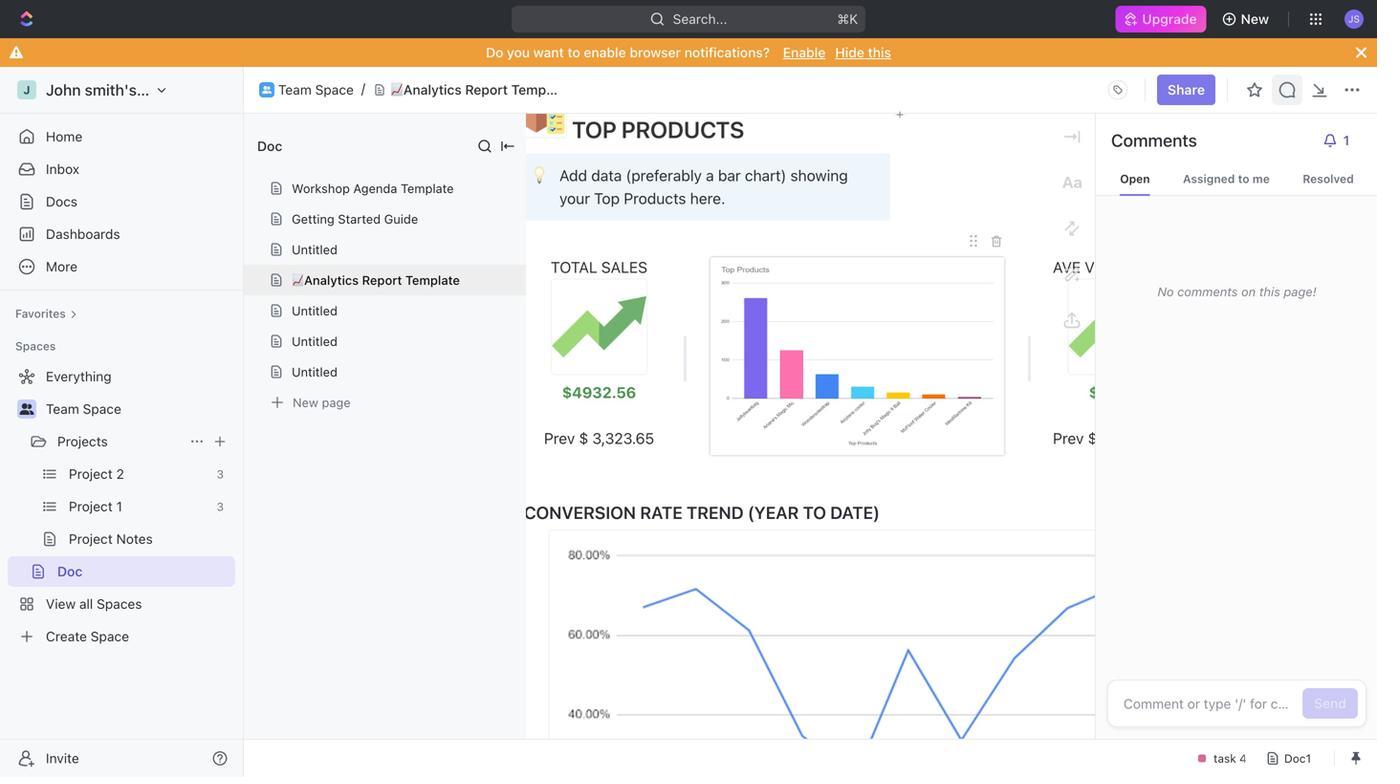 Task type: describe. For each thing, give the bounding box(es) containing it.
new button
[[1214, 4, 1281, 34]]

browser
[[630, 44, 681, 60]]

team space for user group image
[[278, 82, 354, 98]]

ave
[[1053, 258, 1081, 276]]

total
[[551, 258, 597, 276]]

1 inside dropdown button
[[1343, 132, 1350, 148]]

enable
[[783, 44, 826, 60]]

projects link
[[57, 427, 182, 457]]

1 vertical spatial to
[[1238, 172, 1250, 186]]

workshop
[[292, 181, 350, 196]]

everything link
[[8, 362, 231, 392]]

project notes link
[[69, 524, 231, 555]]

0 vertical spatial report
[[465, 82, 508, 98]]

guide
[[384, 212, 418, 226]]

favorites button
[[8, 302, 85, 325]]

more
[[46, 259, 77, 274]]

1 vertical spatial template
[[401, 181, 454, 196]]

0 vertical spatial 📈analytics
[[390, 82, 462, 98]]

project 2 link
[[69, 459, 209, 490]]

conversion rate trend (year to date)
[[524, 502, 880, 523]]

chart)
[[745, 166, 786, 185]]

create space
[[46, 629, 129, 645]]

home link
[[8, 121, 235, 152]]

view all spaces
[[46, 596, 142, 612]]

1 untitled from the top
[[292, 242, 338, 257]]

dropdown menu image
[[1103, 75, 1133, 105]]

0 vertical spatial template
[[511, 82, 570, 98]]

new for new page
[[293, 395, 318, 410]]

to
[[803, 502, 826, 523]]

3 untitled from the top
[[292, 334, 338, 349]]

me
[[1253, 172, 1270, 186]]

showing
[[790, 166, 848, 185]]

js
[[1349, 13, 1360, 24]]

comments
[[1111, 130, 1197, 151]]

project for project 2
[[69, 466, 113, 482]]

top
[[594, 189, 620, 208]]

no comments on this page!
[[1158, 285, 1317, 299]]

john
[[46, 81, 81, 99]]

new page
[[293, 395, 351, 410]]

project for project notes
[[69, 531, 113, 547]]

inbox
[[46, 161, 79, 177]]

team for user group image
[[278, 82, 312, 98]]

30.77
[[1101, 429, 1140, 448]]

workspace
[[141, 81, 220, 99]]

team for user group icon
[[46, 401, 79, 417]]

create space link
[[8, 622, 231, 652]]

enable
[[584, 44, 626, 60]]

0 vertical spatial 📈analytics report template
[[390, 82, 570, 98]]

3 for 1
[[217, 500, 224, 514]]

agenda
[[353, 181, 397, 196]]

3,323.65
[[592, 429, 654, 448]]

team space link for user group image
[[278, 82, 354, 98]]

smith's
[[85, 81, 137, 99]]

data
[[591, 166, 622, 185]]

search...
[[673, 11, 727, 27]]

top products
[[567, 116, 744, 143]]

doc inside sidebar navigation
[[57, 564, 82, 580]]

team space link for user group icon
[[46, 394, 231, 425]]

js button
[[1339, 4, 1370, 34]]

1 vertical spatial this
[[1259, 285, 1280, 299]]

upgrade
[[1142, 11, 1197, 27]]

prev for prev $ 30.77
[[1053, 429, 1084, 448]]

more button
[[8, 252, 235, 282]]

inbox link
[[8, 154, 235, 185]]

ave visit value
[[1053, 258, 1172, 276]]

$ for 30.77
[[1088, 429, 1097, 448]]

you
[[507, 44, 530, 60]]

notifications?
[[684, 44, 770, 60]]

project 1
[[69, 499, 122, 515]]

3 for 2
[[217, 468, 224, 481]]

do you want to enable browser notifications? enable hide this
[[486, 44, 891, 60]]

view all spaces link
[[8, 589, 231, 620]]

⌘k
[[837, 11, 858, 27]]

2 untitled from the top
[[292, 304, 338, 318]]

dashboards link
[[8, 219, 235, 250]]

$4932.56
[[562, 384, 636, 402]]

getting started guide
[[292, 212, 418, 226]]

top
[[572, 116, 617, 143]]

sales
[[601, 258, 648, 276]]

1 vertical spatial 📈analytics report template
[[292, 273, 460, 287]]

1 horizontal spatial doc
[[257, 138, 282, 154]]

resolved
[[1303, 172, 1354, 186]]

team space for user group icon
[[46, 401, 121, 417]]



Task type: vqa. For each thing, say whether or not it's contained in the screenshot.
Share
yes



Task type: locate. For each thing, give the bounding box(es) containing it.
doc link
[[57, 557, 231, 587]]

2 prev from the left
[[1053, 429, 1084, 448]]

team right user group image
[[278, 82, 312, 98]]

value
[[1125, 258, 1172, 276]]

team space inside sidebar navigation
[[46, 401, 121, 417]]

project left 2
[[69, 466, 113, 482]]

project down project 2
[[69, 499, 113, 515]]

0 vertical spatial spaces
[[15, 340, 56, 353]]

visit
[[1085, 258, 1121, 276]]

1 horizontal spatial team space
[[278, 82, 354, 98]]

view
[[46, 596, 76, 612]]

0 horizontal spatial this
[[868, 44, 891, 60]]

this right on
[[1259, 285, 1280, 299]]

a
[[706, 166, 714, 185]]

template down want
[[511, 82, 570, 98]]

1 vertical spatial doc
[[57, 564, 82, 580]]

0 vertical spatial team space link
[[278, 82, 354, 98]]

0 horizontal spatial 1
[[116, 499, 122, 515]]

3 up project notes link
[[217, 500, 224, 514]]

1 horizontal spatial 📈analytics
[[390, 82, 462, 98]]

📈analytics
[[390, 82, 462, 98], [292, 273, 359, 287]]

space down the everything link
[[83, 401, 121, 417]]

send button
[[1303, 689, 1358, 719]]

prev down $4932.56 on the left of page
[[544, 429, 575, 448]]

project notes
[[69, 531, 153, 547]]

spaces
[[15, 340, 56, 353], [97, 596, 142, 612]]

💡
[[531, 165, 548, 186]]

template
[[511, 82, 570, 98], [401, 181, 454, 196], [405, 273, 460, 287]]

2 vertical spatial space
[[91, 629, 129, 645]]

2 3 from the top
[[217, 500, 224, 514]]

doc up "view"
[[57, 564, 82, 580]]

home
[[46, 129, 82, 144]]

0 vertical spatial new
[[1241, 11, 1269, 27]]

report down do
[[465, 82, 508, 98]]

1 vertical spatial new
[[293, 395, 318, 410]]

1 horizontal spatial prev
[[1053, 429, 1084, 448]]

john smith's workspace, , element
[[17, 80, 36, 99]]

0 horizontal spatial $
[[579, 429, 588, 448]]

to left me
[[1238, 172, 1250, 186]]

1 vertical spatial report
[[362, 273, 402, 287]]

1 prev from the left
[[544, 429, 575, 448]]

0 vertical spatial team
[[278, 82, 312, 98]]

1 down 2
[[116, 499, 122, 515]]

$
[[579, 429, 588, 448], [1088, 429, 1097, 448]]

1 horizontal spatial 1
[[1343, 132, 1350, 148]]

send
[[1314, 696, 1347, 712]]

add data (preferably a bar chart) showing your top products here.
[[559, 166, 852, 208]]

0 vertical spatial doc
[[257, 138, 282, 154]]

prev left 30.77
[[1053, 429, 1084, 448]]

1 vertical spatial 1
[[116, 499, 122, 515]]

team space
[[278, 82, 354, 98], [46, 401, 121, 417]]

create
[[46, 629, 87, 645]]

tree
[[8, 362, 235, 652]]

to right want
[[568, 44, 580, 60]]

template up guide
[[401, 181, 454, 196]]

no
[[1158, 285, 1174, 299]]

0 horizontal spatial new
[[293, 395, 318, 410]]

team space up projects
[[46, 401, 121, 417]]

untitled
[[292, 242, 338, 257], [292, 304, 338, 318], [292, 334, 338, 349], [292, 365, 338, 379]]

1 horizontal spatial new
[[1241, 11, 1269, 27]]

report down guide
[[362, 273, 402, 287]]

1 inside sidebar navigation
[[116, 499, 122, 515]]

new for new
[[1241, 11, 1269, 27]]

conversion
[[524, 502, 636, 523]]

0 horizontal spatial spaces
[[15, 340, 56, 353]]

team space right user group image
[[278, 82, 354, 98]]

want
[[533, 44, 564, 60]]

open
[[1120, 172, 1150, 186]]

(year
[[748, 502, 799, 523]]

products
[[622, 116, 744, 143]]

prev $ 30.77
[[1053, 429, 1140, 448]]

spaces down favorites
[[15, 340, 56, 353]]

0 horizontal spatial 📈analytics
[[292, 273, 359, 287]]

0 vertical spatial project
[[69, 466, 113, 482]]

space for user group icon
[[83, 401, 121, 417]]

prev
[[544, 429, 575, 448], [1053, 429, 1084, 448]]

user group image
[[20, 404, 34, 415]]

everything
[[46, 369, 112, 384]]

1 vertical spatial team space
[[46, 401, 121, 417]]

3 project from the top
[[69, 531, 113, 547]]

your
[[559, 189, 590, 208]]

1 3 from the top
[[217, 468, 224, 481]]

user group image
[[262, 86, 272, 94]]

📈analytics report template down started
[[292, 273, 460, 287]]

total sales
[[551, 258, 648, 276]]

$ left 30.77
[[1088, 429, 1097, 448]]

1 horizontal spatial $
[[1088, 429, 1097, 448]]

1 vertical spatial team space link
[[46, 394, 231, 425]]

docs link
[[8, 186, 235, 217]]

date)
[[830, 502, 880, 523]]

0 horizontal spatial report
[[362, 273, 402, 287]]

new right upgrade in the right of the page
[[1241, 11, 1269, 27]]

share
[[1168, 82, 1205, 98]]

notes
[[116, 531, 153, 547]]

team right user group icon
[[46, 401, 79, 417]]

tree inside sidebar navigation
[[8, 362, 235, 652]]

2 project from the top
[[69, 499, 113, 515]]

0 vertical spatial space
[[315, 82, 354, 98]]

1 up resolved
[[1343, 132, 1350, 148]]

team space link down the everything link
[[46, 394, 231, 425]]

0 vertical spatial 3
[[217, 468, 224, 481]]

2 vertical spatial project
[[69, 531, 113, 547]]

0 vertical spatial 1
[[1343, 132, 1350, 148]]

1 vertical spatial 📈analytics
[[292, 273, 359, 287]]

1 horizontal spatial report
[[465, 82, 508, 98]]

do
[[486, 44, 503, 60]]

1 vertical spatial 3
[[217, 500, 224, 514]]

(preferably
[[626, 166, 702, 185]]

1 $ from the left
[[579, 429, 588, 448]]

space down view all spaces link
[[91, 629, 129, 645]]

prev $ 3,323.65
[[544, 429, 654, 448]]

rate
[[640, 502, 683, 523]]

products
[[624, 189, 686, 208]]

0 vertical spatial to
[[568, 44, 580, 60]]

0 horizontal spatial doc
[[57, 564, 82, 580]]

3
[[217, 468, 224, 481], [217, 500, 224, 514]]

2
[[116, 466, 124, 482]]

4 untitled from the top
[[292, 365, 338, 379]]

assigned to me
[[1183, 172, 1270, 186]]

sidebar navigation
[[0, 67, 248, 778]]

1 vertical spatial space
[[83, 401, 121, 417]]

0 horizontal spatial team space
[[46, 401, 121, 417]]

hide
[[835, 44, 864, 60]]

3 right project 2 link
[[217, 468, 224, 481]]

doc down user group image
[[257, 138, 282, 154]]

started
[[338, 212, 381, 226]]

1 vertical spatial team
[[46, 401, 79, 417]]

1 horizontal spatial team
[[278, 82, 312, 98]]

space for user group image
[[315, 82, 354, 98]]

page!
[[1284, 285, 1317, 299]]

upgrade link
[[1115, 6, 1207, 33]]

2 vertical spatial template
[[405, 273, 460, 287]]

assigned
[[1183, 172, 1235, 186]]

project for project 1
[[69, 499, 113, 515]]

0 horizontal spatial team
[[46, 401, 79, 417]]

📈analytics report template down do
[[390, 82, 570, 98]]

$45.33
[[1089, 361, 1168, 402]]

add
[[559, 166, 587, 185]]

trend
[[687, 502, 744, 523]]

1 horizontal spatial spaces
[[97, 596, 142, 612]]

space inside create space link
[[91, 629, 129, 645]]

0 vertical spatial team space
[[278, 82, 354, 98]]

2 $ from the left
[[1088, 429, 1097, 448]]

j
[[23, 83, 30, 97]]

getting
[[292, 212, 335, 226]]

here.
[[690, 189, 725, 208]]

workshop agenda template
[[292, 181, 454, 196]]

spaces up create space link
[[97, 596, 142, 612]]

new left page
[[293, 395, 318, 410]]

tree containing everything
[[8, 362, 235, 652]]

this right 'hide'
[[868, 44, 891, 60]]

docs
[[46, 194, 77, 209]]

dashboards
[[46, 226, 120, 242]]

$ left 3,323.65
[[579, 429, 588, 448]]

1 horizontal spatial this
[[1259, 285, 1280, 299]]

1
[[1343, 132, 1350, 148], [116, 499, 122, 515]]

team space link right user group image
[[278, 82, 354, 98]]

page
[[322, 395, 351, 410]]

this
[[868, 44, 891, 60], [1259, 285, 1280, 299]]

0 vertical spatial this
[[868, 44, 891, 60]]

space
[[315, 82, 354, 98], [83, 401, 121, 417], [91, 629, 129, 645]]

on
[[1241, 285, 1256, 299]]

new inside button
[[1241, 11, 1269, 27]]

john smith's workspace
[[46, 81, 220, 99]]

prev for prev $ 3,323.65
[[544, 429, 575, 448]]

0 horizontal spatial to
[[568, 44, 580, 60]]

favorites
[[15, 307, 66, 320]]

space right user group image
[[315, 82, 354, 98]]

doc
[[257, 138, 282, 154], [57, 564, 82, 580]]

project 2
[[69, 466, 124, 482]]

1 horizontal spatial team space link
[[278, 82, 354, 98]]

$ for 3,323.65
[[579, 429, 588, 448]]

team inside sidebar navigation
[[46, 401, 79, 417]]

1 vertical spatial project
[[69, 499, 113, 515]]

1 horizontal spatial to
[[1238, 172, 1250, 186]]

1 vertical spatial spaces
[[97, 596, 142, 612]]

project down project 1
[[69, 531, 113, 547]]

new
[[1241, 11, 1269, 27], [293, 395, 318, 410]]

comments
[[1177, 285, 1238, 299]]

to
[[568, 44, 580, 60], [1238, 172, 1250, 186]]

0 horizontal spatial team space link
[[46, 394, 231, 425]]

template down guide
[[405, 273, 460, 287]]

1 project from the top
[[69, 466, 113, 482]]

project 1 link
[[69, 492, 209, 522]]

0 horizontal spatial prev
[[544, 429, 575, 448]]



